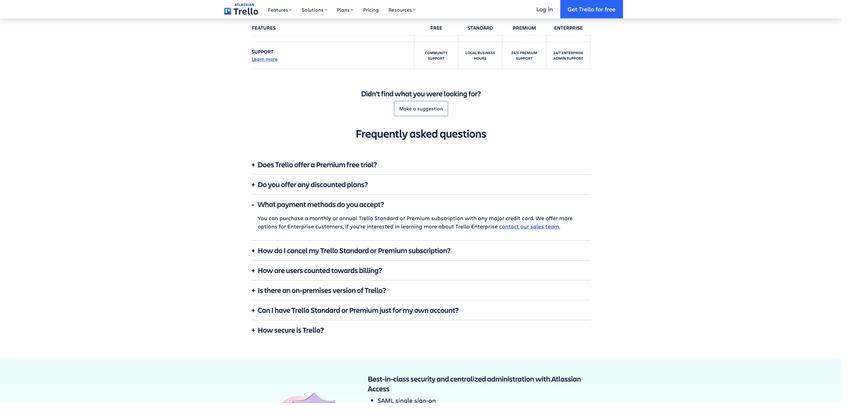 Task type: locate. For each thing, give the bounding box(es) containing it.
make
[[399, 105, 412, 111]]

1 vertical spatial i
[[271, 305, 273, 315]]

any left major on the bottom right
[[478, 215, 488, 222]]

support up learn more link
[[252, 48, 273, 55]]

you
[[258, 215, 267, 222]]

1 vertical spatial for
[[279, 223, 286, 230]]

enterprise up admin
[[562, 50, 583, 55]]

users
[[286, 266, 303, 275]]

enterprise inside 24/7 enterprise admin support
[[562, 50, 583, 55]]

+ for + can i have trello standard or premium just for my own account?
[[252, 305, 255, 315]]

make a suggestion
[[399, 105, 443, 111]]

0 horizontal spatial free
[[347, 160, 359, 170]]

2 horizontal spatial you
[[413, 89, 425, 99]]

enterprise
[[554, 24, 583, 31], [562, 50, 583, 55], [287, 223, 314, 230], [471, 223, 498, 230]]

do left cancel
[[274, 246, 282, 256]]

you
[[413, 89, 425, 99], [268, 180, 280, 189], [346, 200, 358, 209]]

0 horizontal spatial trello?
[[303, 325, 324, 335]]

1 vertical spatial free
[[347, 160, 359, 170]]

do up annual
[[337, 200, 345, 209]]

a up "+ do you offer any discounted plans?"
[[311, 160, 315, 170]]

more right learn
[[266, 56, 278, 62]]

trello? right is
[[303, 325, 324, 335]]

public
[[252, 29, 268, 35]]

0 horizontal spatial with
[[465, 215, 477, 222]]

0 vertical spatial more
[[266, 56, 278, 62]]

in-
[[385, 374, 393, 384]]

enterprise down get
[[554, 24, 583, 31]]

of
[[357, 285, 364, 295]]

1 horizontal spatial you
[[346, 200, 358, 209]]

1 horizontal spatial for
[[393, 305, 402, 315]]

1 vertical spatial how
[[258, 266, 273, 275]]

options
[[258, 223, 277, 230]]

any inside you can purchase a monthly or annual trello standard or premium subscription with any major credit card. we offer more options for enterprise customers, if you're interested in learning more about trello enterprise
[[478, 215, 488, 222]]

0 vertical spatial for
[[596, 5, 603, 13]]

premium inside you can purchase a monthly or annual trello standard or premium subscription with any major credit card. we offer more options for enterprise customers, if you're interested in learning more about trello enterprise
[[407, 215, 430, 222]]

false
[[551, 10, 562, 14], [463, 29, 474, 34], [507, 29, 518, 34], [551, 29, 562, 34]]

any down + does trello offer a premium free trial?
[[298, 180, 310, 189]]

trello
[[579, 5, 594, 13], [275, 160, 293, 170], [359, 215, 373, 222], [456, 223, 470, 230], [320, 246, 338, 256], [292, 305, 309, 315]]

2 vertical spatial how
[[258, 325, 273, 335]]

1 horizontal spatial do
[[337, 200, 345, 209]]

free
[[605, 5, 616, 13], [347, 160, 359, 170]]

more left 'about'
[[424, 223, 437, 230]]

management
[[288, 29, 322, 35]]

2 horizontal spatial for
[[596, 5, 603, 13]]

7 + from the top
[[252, 325, 255, 335]]

for down purchase
[[279, 223, 286, 230]]

how for how are users counted towards billing?
[[258, 266, 273, 275]]

for right "just"
[[393, 305, 402, 315]]

more inside support learn more
[[266, 56, 278, 62]]

2 how from the top
[[258, 266, 273, 275]]

how
[[258, 246, 273, 256], [258, 266, 273, 275], [258, 325, 273, 335]]

+ for + do you offer any discounted plans?
[[252, 180, 255, 189]]

more
[[266, 56, 278, 62], [559, 215, 573, 222], [424, 223, 437, 230]]

log in
[[536, 5, 553, 13]]

resources
[[389, 6, 412, 13]]

what payment methods do you accept?
[[258, 200, 384, 209]]

offer up "+ do you offer any discounted plans?"
[[294, 160, 310, 170]]

features left visible
[[268, 6, 288, 13]]

offer inside you can purchase a monthly or annual trello standard or premium subscription with any major credit card. we offer more options for enterprise customers, if you're interested in learning more about trello enterprise
[[546, 215, 558, 222]]

is
[[296, 325, 301, 335]]

0 horizontal spatial any
[[298, 180, 310, 189]]

support right admin
[[567, 56, 583, 61]]

were
[[426, 89, 443, 99]]

i
[[284, 246, 286, 256], [271, 305, 273, 315]]

4 + from the top
[[252, 266, 255, 275]]

0 horizontal spatial my
[[309, 246, 319, 256]]

learning
[[401, 223, 422, 230]]

+
[[252, 160, 255, 170], [252, 180, 255, 189], [252, 246, 255, 256], [252, 266, 255, 275], [252, 285, 255, 295], [252, 305, 255, 315], [252, 325, 255, 335]]

1 + from the top
[[252, 160, 255, 170]]

trello up counted
[[320, 246, 338, 256]]

offer up payment on the left of page
[[281, 180, 296, 189]]

learn
[[252, 56, 264, 62]]

5 + from the top
[[252, 285, 255, 295]]

0 vertical spatial in
[[548, 5, 553, 13]]

counted
[[304, 266, 330, 275]]

what
[[395, 89, 412, 99]]

1 horizontal spatial my
[[403, 305, 413, 315]]

+ can i have trello standard or premium just for my own account?
[[252, 305, 459, 315]]

0 horizontal spatial more
[[266, 56, 278, 62]]

1 vertical spatial do
[[274, 246, 282, 256]]

standard up interested
[[374, 215, 398, 222]]

standard
[[467, 24, 493, 31], [374, 215, 398, 222], [339, 246, 369, 256], [311, 305, 340, 315]]

+ do you offer any discounted plans?
[[252, 180, 368, 189]]

premium down interested
[[378, 246, 407, 256]]

admin
[[554, 56, 566, 61]]

0 horizontal spatial i
[[271, 305, 273, 315]]

a left "monthly"
[[305, 215, 308, 222]]

best-
[[368, 374, 385, 384]]

trello? right of
[[365, 285, 386, 295]]

how left 'are'
[[258, 266, 273, 275]]

premium
[[513, 24, 536, 31], [520, 50, 537, 55], [316, 160, 345, 170], [407, 215, 430, 222], [378, 246, 407, 256], [349, 305, 378, 315]]

premium up the learning
[[407, 215, 430, 222]]

just
[[380, 305, 391, 315]]

secure
[[274, 325, 295, 335]]

a inside you can purchase a monthly or annual trello standard or premium subscription with any major credit card. we offer more options for enterprise customers, if you're interested in learning more about trello enterprise
[[305, 215, 308, 222]]

i left cancel
[[284, 246, 286, 256]]

find
[[381, 89, 394, 99]]

support
[[252, 48, 273, 55], [428, 56, 444, 61], [516, 56, 532, 61], [567, 56, 583, 61]]

0 horizontal spatial a
[[305, 215, 308, 222]]

0 vertical spatial free
[[605, 5, 616, 13]]

how down options
[[258, 246, 273, 256]]

organization visible boards
[[252, 9, 328, 15]]

cancel
[[287, 246, 308, 256]]

do
[[258, 180, 267, 189]]

1 vertical spatial offer
[[281, 180, 296, 189]]

i right can
[[271, 305, 273, 315]]

free
[[430, 24, 442, 31]]

you up annual
[[346, 200, 358, 209]]

our
[[520, 223, 529, 230]]

24/5 premium support
[[511, 50, 537, 61]]

support down community
[[428, 56, 444, 61]]

with
[[465, 215, 477, 222], [535, 374, 550, 384]]

subscription?
[[408, 246, 451, 256]]

premium up the 24/5
[[513, 24, 536, 31]]

can
[[258, 305, 270, 315]]

0 horizontal spatial in
[[395, 223, 400, 230]]

free right true
[[605, 5, 616, 13]]

2 horizontal spatial a
[[413, 105, 416, 111]]

+ for + how are users counted towards billing?
[[252, 266, 255, 275]]

a right make
[[413, 105, 416, 111]]

you right "do"
[[268, 180, 280, 189]]

1 vertical spatial you
[[268, 180, 280, 189]]

any
[[298, 180, 310, 189], [478, 215, 488, 222]]

in inside you can purchase a monthly or annual trello standard or premium subscription with any major credit card. we offer more options for enterprise customers, if you're interested in learning more about trello enterprise
[[395, 223, 400, 230]]

with right the subscription
[[465, 215, 477, 222]]

1 horizontal spatial i
[[284, 246, 286, 256]]

you up make a suggestion
[[413, 89, 425, 99]]

trello right 'about'
[[456, 223, 470, 230]]

support down the 24/5
[[516, 56, 532, 61]]

0 vertical spatial features
[[268, 6, 288, 13]]

can
[[269, 215, 278, 222]]

plans?
[[347, 180, 368, 189]]

enterprise down purchase
[[287, 223, 314, 230]]

features down organization
[[252, 24, 276, 31]]

in right log
[[548, 5, 553, 13]]

sales
[[530, 223, 544, 230]]

1 horizontal spatial any
[[478, 215, 488, 222]]

2 + from the top
[[252, 180, 255, 189]]

2 vertical spatial a
[[305, 215, 308, 222]]

3 + from the top
[[252, 246, 255, 256]]

1 vertical spatial a
[[311, 160, 315, 170]]

0 horizontal spatial for
[[279, 223, 286, 230]]

local
[[465, 50, 477, 55]]

2 vertical spatial offer
[[546, 215, 558, 222]]

pricing link
[[358, 0, 384, 18]]

security
[[411, 374, 436, 384]]

1 vertical spatial my
[[403, 305, 413, 315]]

in
[[548, 5, 553, 13], [395, 223, 400, 230]]

premium inside the 24/5 premium support
[[520, 50, 537, 55]]

3 how from the top
[[258, 325, 273, 335]]

trello left true
[[579, 5, 594, 13]]

+ how are users counted towards billing?
[[252, 266, 382, 275]]

false right log
[[551, 10, 562, 14]]

about
[[439, 223, 454, 230]]

for right get
[[596, 5, 603, 13]]

false up 24/7
[[551, 29, 562, 34]]

2 horizontal spatial more
[[559, 215, 573, 222]]

free left trial?
[[347, 160, 359, 170]]

for
[[596, 5, 603, 13], [279, 223, 286, 230], [393, 305, 402, 315]]

1 vertical spatial any
[[478, 215, 488, 222]]

offer for a
[[294, 160, 310, 170]]

standard inside the compare our plans element
[[467, 24, 493, 31]]

0 vertical spatial how
[[258, 246, 273, 256]]

1 vertical spatial more
[[559, 215, 573, 222]]

subscription
[[431, 215, 463, 222]]

or
[[333, 215, 338, 222], [400, 215, 405, 222], [370, 246, 377, 256], [341, 305, 348, 315]]

1 horizontal spatial with
[[535, 374, 550, 384]]

2 vertical spatial more
[[424, 223, 437, 230]]

standard up business
[[467, 24, 493, 31]]

public board management
[[252, 29, 322, 35]]

premises
[[302, 285, 331, 295]]

my right cancel
[[309, 246, 319, 256]]

0 vertical spatial you
[[413, 89, 425, 99]]

features inside dropdown button
[[268, 6, 288, 13]]

more up 'team.'
[[559, 215, 573, 222]]

premium right the 24/5
[[520, 50, 537, 55]]

6 + from the top
[[252, 305, 255, 315]]

what
[[258, 200, 276, 209]]

1 vertical spatial with
[[535, 374, 550, 384]]

0 vertical spatial with
[[465, 215, 477, 222]]

do
[[337, 200, 345, 209], [274, 246, 282, 256]]

0 vertical spatial a
[[413, 105, 416, 111]]

purchase
[[279, 215, 303, 222]]

0 vertical spatial trello?
[[365, 285, 386, 295]]

trello?
[[365, 285, 386, 295], [303, 325, 324, 335]]

my left own
[[403, 305, 413, 315]]

0 vertical spatial offer
[[294, 160, 310, 170]]

0 vertical spatial my
[[309, 246, 319, 256]]

atlassian trello image
[[224, 3, 258, 15]]

1 vertical spatial features
[[252, 24, 276, 31]]

my
[[309, 246, 319, 256], [403, 305, 413, 315]]

in left the learning
[[395, 223, 400, 230]]

trello up you're
[[359, 215, 373, 222]]

offer up 'team.'
[[546, 215, 558, 222]]

board
[[270, 29, 286, 35]]

how left the 'secure'
[[258, 325, 273, 335]]

1 vertical spatial in
[[395, 223, 400, 230]]

methods
[[307, 200, 336, 209]]

with left atlassian
[[535, 374, 550, 384]]

best-in-class security and centralized administration with atlassian access
[[368, 374, 581, 394]]

1 how from the top
[[258, 246, 273, 256]]

1 horizontal spatial free
[[605, 5, 616, 13]]

a
[[413, 105, 416, 111], [311, 160, 315, 170], [305, 215, 308, 222]]

0 horizontal spatial do
[[274, 246, 282, 256]]

looking
[[444, 89, 467, 99]]

features
[[268, 6, 288, 13], [252, 24, 276, 31]]

1 horizontal spatial more
[[424, 223, 437, 230]]

is
[[258, 285, 263, 295]]



Task type: describe. For each thing, give the bounding box(es) containing it.
+ for + does trello offer a premium free trial?
[[252, 160, 255, 170]]

true
[[595, 10, 604, 14]]

support learn more
[[252, 48, 278, 62]]

solutions button
[[297, 0, 332, 18]]

discounted
[[311, 180, 346, 189]]

enterprise down major on the bottom right
[[471, 223, 498, 230]]

1 horizontal spatial trello?
[[365, 285, 386, 295]]

log in link
[[529, 0, 560, 18]]

or down version
[[341, 305, 348, 315]]

0 vertical spatial any
[[298, 180, 310, 189]]

are
[[274, 266, 285, 275]]

solutions
[[302, 6, 324, 13]]

+ for + how secure is trello?
[[252, 325, 255, 335]]

for inside you can purchase a monthly or annual trello standard or premium subscription with any major credit card. we offer more options for enterprise customers, if you're interested in learning more about trello enterprise
[[279, 223, 286, 230]]

2 vertical spatial for
[[393, 305, 402, 315]]

hours
[[474, 56, 487, 61]]

business
[[478, 50, 495, 55]]

plans button
[[332, 0, 358, 18]]

standard inside you can purchase a monthly or annual trello standard or premium subscription with any major credit card. we offer more options for enterprise customers, if you're interested in learning more about trello enterprise
[[374, 215, 398, 222]]

how for how secure is trello?
[[258, 325, 273, 335]]

centralized
[[450, 374, 486, 384]]

monthly
[[309, 215, 331, 222]]

+ is there an on-premises version of trello?
[[252, 285, 386, 295]]

suggestion
[[417, 105, 443, 111]]

major
[[489, 215, 504, 222]]

1 vertical spatial trello?
[[303, 325, 324, 335]]

premium up discounted
[[316, 160, 345, 170]]

didn't
[[361, 89, 380, 99]]

customers,
[[315, 223, 344, 230]]

billing?
[[359, 266, 382, 275]]

0 horizontal spatial you
[[268, 180, 280, 189]]

support inside 24/7 enterprise admin support
[[567, 56, 583, 61]]

asked
[[410, 126, 438, 141]]

access
[[368, 384, 390, 394]]

organization
[[252, 9, 288, 15]]

get trello for free link
[[560, 0, 623, 18]]

contact
[[499, 223, 519, 230]]

support inside community support
[[428, 56, 444, 61]]

community support
[[425, 50, 448, 61]]

1 horizontal spatial in
[[548, 5, 553, 13]]

with inside 'best-in-class security and centralized administration with atlassian access'
[[535, 374, 550, 384]]

frequently
[[356, 126, 408, 141]]

if
[[345, 223, 349, 230]]

boards
[[308, 9, 328, 15]]

class
[[393, 374, 409, 384]]

does
[[258, 160, 274, 170]]

didn't find what you were looking for?
[[361, 89, 481, 99]]

contact our sales team.
[[499, 223, 560, 230]]

standard up towards
[[339, 246, 369, 256]]

you can purchase a monthly or annual trello standard or premium subscription with any major credit card. we offer more options for enterprise customers, if you're interested in learning more about trello enterprise
[[258, 215, 573, 230]]

2 vertical spatial you
[[346, 200, 358, 209]]

false up the 24/5
[[507, 29, 518, 34]]

+ for + is there an on-premises version of trello?
[[252, 285, 255, 295]]

offer for any
[[281, 180, 296, 189]]

premium down of
[[349, 305, 378, 315]]

on-
[[292, 285, 302, 295]]

team.
[[545, 223, 560, 230]]

resources button
[[384, 0, 421, 18]]

1 horizontal spatial a
[[311, 160, 315, 170]]

24/5
[[511, 50, 519, 55]]

contact our sales team. link
[[499, 223, 560, 230]]

false up local
[[463, 29, 474, 34]]

and
[[437, 374, 449, 384]]

trial?
[[361, 160, 377, 170]]

standard down + is there an on-premises version of trello?
[[311, 305, 340, 315]]

support inside the 24/5 premium support
[[516, 56, 532, 61]]

get
[[568, 5, 578, 13]]

0 vertical spatial i
[[284, 246, 286, 256]]

support inside support learn more
[[252, 48, 273, 55]]

make a suggestion link
[[394, 101, 448, 116]]

towards
[[331, 266, 358, 275]]

0 vertical spatial do
[[337, 200, 345, 209]]

trello inside get trello for free link
[[579, 5, 594, 13]]

compare our plans element
[[252, 0, 604, 69]]

card.
[[522, 215, 534, 222]]

community
[[425, 50, 448, 55]]

with inside you can purchase a monthly or annual trello standard or premium subscription with any major credit card. we offer more options for enterprise customers, if you're interested in learning more about trello enterprise
[[465, 215, 477, 222]]

how for how do i cancel my trello standard or premium subscription?
[[258, 246, 273, 256]]

+ does trello offer a premium free trial?
[[252, 160, 377, 170]]

trello right have
[[292, 305, 309, 315]]

you're
[[350, 223, 366, 230]]

visible
[[289, 9, 307, 15]]

or up the customers,
[[333, 215, 338, 222]]

trello right does
[[275, 160, 293, 170]]

account?
[[430, 305, 459, 315]]

or up the learning
[[400, 215, 405, 222]]

we
[[536, 215, 544, 222]]

for?
[[469, 89, 481, 99]]

+ for + how do i cancel my trello standard or premium subscription?
[[252, 246, 255, 256]]

atlassian
[[551, 374, 581, 384]]

administration
[[487, 374, 534, 384]]

features inside the compare our plans element
[[252, 24, 276, 31]]

features button
[[263, 0, 297, 18]]

payment
[[277, 200, 306, 209]]

log
[[536, 5, 546, 13]]

interested
[[367, 223, 393, 230]]

24/7 enterprise admin support
[[553, 50, 583, 61]]

an
[[282, 285, 290, 295]]

have
[[275, 305, 290, 315]]

+ how do i cancel my trello standard or premium subscription?
[[252, 246, 451, 256]]

or up billing?
[[370, 246, 377, 256]]

there
[[264, 285, 281, 295]]

+ how secure is trello?
[[252, 325, 324, 335]]



Task type: vqa. For each thing, say whether or not it's contained in the screenshot.
The Track.
no



